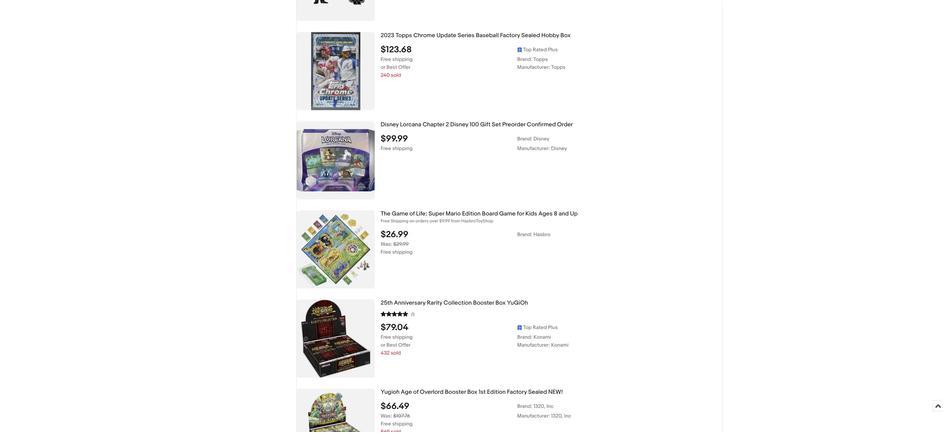 Task type: describe. For each thing, give the bounding box(es) containing it.
free inside brand: hasbro was: $29.99 free shipping
[[381, 249, 391, 255]]

konami for brand: konami or best offer
[[534, 334, 551, 341]]

25th anniversary rarity collection booster box yugioh link
[[381, 300, 723, 307]]

manufacturer: for 1320,
[[518, 413, 550, 419]]

2023 topps chrome update series baseball factory sealed hobby box
[[381, 32, 571, 39]]

plus for $123.68
[[548, 46, 558, 53]]

free shipping for $123.68
[[381, 56, 413, 63]]

on
[[410, 218, 415, 224]]

factory inside yugioh age of overlord booster box 1st edition factory sealed new! link
[[507, 389, 527, 396]]

best for $123.68
[[387, 64, 397, 71]]

the game of life: super mario edition board game for kids ages 8 and up free shipping on orders over $9.99 from hasbrotoyshop
[[381, 210, 578, 224]]

2023 topps chrome update series baseball factory sealed hobby box link
[[381, 32, 723, 39]]

top rated plus for $79.04
[[523, 324, 558, 331]]

edition inside the game of life: super mario edition board game for kids ages 8 and up free shipping on orders over $9.99 from hasbrotoyshop
[[462, 210, 481, 217]]

1 free from the top
[[381, 56, 391, 63]]

brand: 1320, inc was: $107.76
[[381, 403, 554, 419]]

new!
[[549, 389, 563, 396]]

free inside the game of life: super mario edition board game for kids ages 8 and up free shipping on orders over $9.99 from hasbrotoyshop
[[381, 218, 390, 224]]

brand: konami or best offer
[[381, 334, 551, 348]]

inc for brand: 1320, inc was: $107.76
[[547, 403, 554, 410]]

5 out of 5 stars image
[[381, 311, 408, 317]]

sold for $123.68
[[391, 72, 401, 78]]

plus for $79.04
[[548, 324, 558, 331]]

free inside manufacturer: 1320, inc free shipping
[[381, 421, 391, 427]]

chapter
[[423, 121, 445, 128]]

for
[[517, 210, 524, 217]]

mario
[[446, 210, 461, 217]]

funko pop! jack & sally (diamond) 2-pack disney the nightmare before christmas image
[[297, 0, 375, 21]]

of for age
[[414, 389, 419, 396]]

shipping
[[391, 218, 409, 224]]

rated for $79.04
[[533, 324, 547, 331]]

lorcana
[[400, 121, 422, 128]]

2 horizontal spatial box
[[561, 32, 571, 39]]

inc for manufacturer: 1320, inc free shipping
[[564, 413, 572, 419]]

manufacturer: for disney
[[518, 145, 550, 152]]

manufacturer: konami 432 sold
[[381, 342, 569, 356]]

yugioh age of overlord booster box 1st edition factory sealed new! link
[[381, 389, 723, 396]]

5 free from the top
[[381, 334, 391, 341]]

brand: hasbro was: $29.99 free shipping
[[381, 231, 551, 255]]

manufacturer: disney
[[518, 145, 567, 152]]

offer for $123.68
[[399, 64, 411, 71]]

the game of life: super mario edition board game for kids ages 8 and up image
[[297, 210, 375, 289]]

hasbrotoyshop
[[462, 218, 493, 224]]

order
[[558, 121, 573, 128]]

brand: for disney
[[518, 136, 533, 142]]

topps for manufacturer:
[[551, 64, 566, 71]]

topps for brand:
[[534, 56, 548, 63]]

rarity
[[427, 300, 443, 307]]

$107.76
[[394, 413, 410, 419]]

$99.99
[[381, 134, 408, 144]]

life:
[[416, 210, 428, 217]]

yugioh
[[507, 300, 528, 307]]

2 game from the left
[[500, 210, 516, 217]]

4 shipping from the top
[[393, 334, 413, 341]]

disney right 2
[[451, 121, 469, 128]]

booster for overlord
[[445, 389, 466, 396]]

update
[[437, 32, 457, 39]]

box for 1st
[[468, 389, 478, 396]]

set
[[492, 121, 501, 128]]

yugioh age of overlord booster box 1st edition factory sealed new!
[[381, 389, 563, 396]]

shipping inside brand: disney free shipping
[[393, 145, 413, 152]]

over
[[430, 218, 439, 224]]

top for $123.68
[[523, 46, 532, 53]]

$29.99
[[394, 241, 409, 248]]

best for $79.04
[[387, 342, 397, 348]]

orders
[[416, 218, 429, 224]]

25th anniversary rarity collection booster box yugioh
[[381, 300, 528, 307]]

[object undefined] image for $79.04
[[518, 324, 558, 331]]

rated for $123.68
[[533, 46, 547, 53]]

1 shipping from the top
[[393, 56, 413, 63]]

8
[[554, 210, 558, 217]]

432
[[381, 350, 390, 356]]



Task type: locate. For each thing, give the bounding box(es) containing it.
free down $99.99
[[381, 145, 391, 152]]

free down $79.04
[[381, 334, 391, 341]]

[object undefined] image
[[518, 46, 558, 53], [518, 324, 558, 331]]

sealed inside yugioh age of overlord booster box 1st edition factory sealed new! link
[[529, 389, 547, 396]]

1 vertical spatial offer
[[399, 342, 411, 348]]

konami inside manufacturer: konami 432 sold
[[551, 342, 569, 348]]

0 horizontal spatial topps
[[396, 32, 412, 39]]

topps up '$123.68'
[[396, 32, 412, 39]]

disney lorcana chapter 2 disney 100 gift set preorder confirmed order
[[381, 121, 573, 128]]

1 vertical spatial booster
[[445, 389, 466, 396]]

of up on
[[410, 210, 415, 217]]

4 manufacturer: from the top
[[518, 413, 550, 419]]

top down 2023 topps chrome update series baseball factory sealed hobby box link
[[523, 46, 532, 53]]

1 game from the left
[[392, 210, 408, 217]]

of inside yugioh age of overlord booster box 1st edition factory sealed new! link
[[414, 389, 419, 396]]

1 sold from the top
[[391, 72, 401, 78]]

1 vertical spatial [object undefined] image
[[518, 324, 558, 331]]

0 horizontal spatial game
[[392, 210, 408, 217]]

yugioh age of overlord booster box 1st edition factory sealed new! image
[[299, 389, 373, 432]]

free shipping down $79.04
[[381, 334, 413, 341]]

1 top rated plus from the top
[[523, 46, 558, 53]]

disney up $99.99
[[381, 121, 399, 128]]

1 vertical spatial inc
[[564, 413, 572, 419]]

2 top from the top
[[523, 324, 532, 331]]

2 horizontal spatial topps
[[551, 64, 566, 71]]

1 horizontal spatial edition
[[487, 389, 506, 396]]

and
[[559, 210, 569, 217]]

brand: disney free shipping
[[381, 136, 550, 152]]

1320, down yugioh age of overlord booster box 1st edition factory sealed new! link
[[534, 403, 546, 410]]

of inside the game of life: super mario edition board game for kids ages 8 and up free shipping on orders over $9.99 from hasbrotoyshop
[[410, 210, 415, 217]]

1 plus from the top
[[548, 46, 558, 53]]

1 best from the top
[[387, 64, 397, 71]]

[object undefined] image down hobby
[[518, 46, 558, 53]]

2 plus from the top
[[548, 324, 558, 331]]

2023 topps chrome update series baseball factory sealed hobby box image
[[311, 32, 360, 110]]

1320, for manufacturer:
[[551, 413, 563, 419]]

the game of life: super mario edition board game for kids ages 8 and up link
[[381, 210, 723, 218]]

or inside "brand: topps or best offer"
[[381, 64, 386, 71]]

sold right 432
[[391, 350, 401, 356]]

1 vertical spatial box
[[496, 300, 506, 307]]

0 vertical spatial topps
[[396, 32, 412, 39]]

topps for 2023
[[396, 32, 412, 39]]

0 vertical spatial plus
[[548, 46, 558, 53]]

box left yugioh
[[496, 300, 506, 307]]

box left the 1st
[[468, 389, 478, 396]]

1320, inside the "brand: 1320, inc was: $107.76"
[[534, 403, 546, 410]]

1 horizontal spatial booster
[[473, 300, 494, 307]]

best inside brand: konami or best offer
[[387, 342, 397, 348]]

of
[[410, 210, 415, 217], [414, 389, 419, 396]]

sold right 240
[[391, 72, 401, 78]]

brand: for hasbro
[[518, 231, 533, 238]]

top rated plus down 25th anniversary rarity collection booster box yugioh link
[[523, 324, 558, 331]]

top
[[523, 46, 532, 53], [523, 324, 532, 331]]

2 offer from the top
[[399, 342, 411, 348]]

super
[[429, 210, 445, 217]]

free down the on the left
[[381, 218, 390, 224]]

or inside brand: konami or best offer
[[381, 342, 386, 348]]

1 horizontal spatial 1320,
[[551, 413, 563, 419]]

0 vertical spatial of
[[410, 210, 415, 217]]

offer down $79.04
[[399, 342, 411, 348]]

game up shipping
[[392, 210, 408, 217]]

1 vertical spatial top
[[523, 324, 532, 331]]

sealed left hobby
[[522, 32, 540, 39]]

inc inside manufacturer: 1320, inc free shipping
[[564, 413, 572, 419]]

topps
[[396, 32, 412, 39], [534, 56, 548, 63], [551, 64, 566, 71]]

brand: topps or best offer
[[381, 56, 548, 71]]

baseball
[[476, 32, 499, 39]]

2 rated from the top
[[533, 324, 547, 331]]

free inside brand: disney free shipping
[[381, 145, 391, 152]]

0 vertical spatial top rated plus
[[523, 46, 558, 53]]

0 horizontal spatial inc
[[547, 403, 554, 410]]

1 vertical spatial 1320,
[[551, 413, 563, 419]]

game
[[392, 210, 408, 217], [500, 210, 516, 217]]

booster for collection
[[473, 300, 494, 307]]

shipping down $107.76
[[393, 421, 413, 427]]

free shipping
[[381, 56, 413, 63], [381, 334, 413, 341]]

1 vertical spatial top rated plus
[[523, 324, 558, 331]]

0 horizontal spatial edition
[[462, 210, 481, 217]]

[object undefined] image for $123.68
[[518, 46, 558, 53]]

2023
[[381, 32, 395, 39]]

was: inside the "brand: 1320, inc was: $107.76"
[[381, 413, 392, 419]]

sold for $79.04
[[391, 350, 401, 356]]

3 shipping from the top
[[393, 249, 413, 255]]

board
[[482, 210, 498, 217]]

chrome
[[414, 32, 435, 39]]

plus
[[548, 46, 558, 53], [548, 324, 558, 331]]

brand: for topps
[[518, 56, 533, 63]]

[object undefined] image down 25th anniversary rarity collection booster box yugioh link
[[518, 324, 558, 331]]

box right hobby
[[561, 32, 571, 39]]

disney lorcana chapter 2 disney 100 gift set preorder confirmed order image
[[297, 129, 375, 192]]

1 vertical spatial best
[[387, 342, 397, 348]]

240
[[381, 72, 390, 78]]

1 brand: from the top
[[518, 56, 533, 63]]

1 rated from the top
[[533, 46, 547, 53]]

free down '$123.68'
[[381, 56, 391, 63]]

Free Shipping on orders over $9.99 from HasbroToyShop text field
[[381, 218, 723, 224]]

plus down 25th anniversary rarity collection booster box yugioh link
[[548, 324, 558, 331]]

gift
[[481, 121, 491, 128]]

$26.99
[[381, 229, 409, 240]]

1 vertical spatial edition
[[487, 389, 506, 396]]

1 was: from the top
[[381, 241, 392, 248]]

booster up the "brand: 1320, inc was: $107.76"
[[445, 389, 466, 396]]

1 vertical spatial sold
[[391, 350, 401, 356]]

1 free shipping from the top
[[381, 56, 413, 63]]

up
[[570, 210, 578, 217]]

manufacturer: inside manufacturer: konami 432 sold
[[518, 342, 550, 348]]

0 horizontal spatial konami
[[534, 334, 551, 341]]

offer inside brand: konami or best offer
[[399, 342, 411, 348]]

1320, inside manufacturer: 1320, inc free shipping
[[551, 413, 563, 419]]

was: down $66.49
[[381, 413, 392, 419]]

brand: inside the "brand: 1320, inc was: $107.76"
[[518, 403, 533, 410]]

2 shipping from the top
[[393, 145, 413, 152]]

0 horizontal spatial 1320,
[[534, 403, 546, 410]]

$9.99
[[440, 218, 450, 224]]

free down $26.99
[[381, 249, 391, 255]]

4 free from the top
[[381, 249, 391, 255]]

2 free from the top
[[381, 145, 391, 152]]

brand: inside brand: hasbro was: $29.99 free shipping
[[518, 231, 533, 238]]

from
[[451, 218, 461, 224]]

shipping down $99.99
[[393, 145, 413, 152]]

1 vertical spatial rated
[[533, 324, 547, 331]]

free down $66.49
[[381, 421, 391, 427]]

$79.04
[[381, 322, 409, 333]]

sold inside manufacturer: konami 432 sold
[[391, 350, 401, 356]]

sold inside 'manufacturer: topps 240 sold'
[[391, 72, 401, 78]]

sealed
[[522, 32, 540, 39], [529, 389, 547, 396]]

1 vertical spatial topps
[[534, 56, 548, 63]]

0 vertical spatial [object undefined] image
[[518, 46, 558, 53]]

0 vertical spatial konami
[[534, 334, 551, 341]]

edition up hasbrotoyshop
[[462, 210, 481, 217]]

or
[[381, 64, 386, 71], [381, 342, 386, 348]]

0 vertical spatial edition
[[462, 210, 481, 217]]

1 vertical spatial konami
[[551, 342, 569, 348]]

manufacturer: inside manufacturer: 1320, inc free shipping
[[518, 413, 550, 419]]

1 vertical spatial or
[[381, 342, 386, 348]]

1 vertical spatial plus
[[548, 324, 558, 331]]

or for $123.68
[[381, 64, 386, 71]]

0 vertical spatial sealed
[[522, 32, 540, 39]]

1320, for brand:
[[534, 403, 546, 410]]

konami inside brand: konami or best offer
[[534, 334, 551, 341]]

factory inside 2023 topps chrome update series baseball factory sealed hobby box link
[[500, 32, 520, 39]]

rated down hobby
[[533, 46, 547, 53]]

disney inside brand: disney free shipping
[[534, 136, 550, 142]]

top for $79.04
[[523, 324, 532, 331]]

(1)
[[411, 312, 415, 317]]

1320, down new!
[[551, 413, 563, 419]]

brand: for 1320,
[[518, 403, 533, 410]]

2 or from the top
[[381, 342, 386, 348]]

0 vertical spatial was:
[[381, 241, 392, 248]]

manufacturer: inside 'manufacturer: topps 240 sold'
[[518, 64, 550, 71]]

1 horizontal spatial game
[[500, 210, 516, 217]]

shipping down '$123.68'
[[393, 56, 413, 63]]

free
[[381, 56, 391, 63], [381, 145, 391, 152], [381, 218, 390, 224], [381, 249, 391, 255], [381, 334, 391, 341], [381, 421, 391, 427]]

sold
[[391, 72, 401, 78], [391, 350, 401, 356]]

offer
[[399, 64, 411, 71], [399, 342, 411, 348]]

shipping
[[393, 56, 413, 63], [393, 145, 413, 152], [393, 249, 413, 255], [393, 334, 413, 341], [393, 421, 413, 427]]

0 vertical spatial booster
[[473, 300, 494, 307]]

inc inside the "brand: 1320, inc was: $107.76"
[[547, 403, 554, 410]]

0 vertical spatial top
[[523, 46, 532, 53]]

hasbro
[[534, 231, 551, 238]]

1st
[[479, 389, 486, 396]]

konami
[[534, 334, 551, 341], [551, 342, 569, 348]]

disney
[[381, 121, 399, 128], [451, 121, 469, 128], [534, 136, 550, 142], [551, 145, 567, 152]]

0 horizontal spatial booster
[[445, 389, 466, 396]]

0 vertical spatial free shipping
[[381, 56, 413, 63]]

best up 240
[[387, 64, 397, 71]]

3 brand: from the top
[[518, 231, 533, 238]]

top rated plus
[[523, 46, 558, 53], [523, 324, 558, 331]]

booster right collection at the bottom of the page
[[473, 300, 494, 307]]

brand: inside brand: disney free shipping
[[518, 136, 533, 142]]

disney down order
[[551, 145, 567, 152]]

5 brand: from the top
[[518, 403, 533, 410]]

anniversary
[[394, 300, 426, 307]]

2 manufacturer: from the top
[[518, 145, 550, 152]]

edition
[[462, 210, 481, 217], [487, 389, 506, 396]]

disney lorcana chapter 2 disney 100 gift set preorder confirmed order link
[[381, 121, 723, 128]]

box
[[561, 32, 571, 39], [496, 300, 506, 307], [468, 389, 478, 396]]

box for yugioh
[[496, 300, 506, 307]]

edition right the 1st
[[487, 389, 506, 396]]

1 vertical spatial of
[[414, 389, 419, 396]]

manufacturer: 1320, inc free shipping
[[381, 413, 572, 427]]

1 manufacturer: from the top
[[518, 64, 550, 71]]

0 vertical spatial rated
[[533, 46, 547, 53]]

brand: inside brand: konami or best offer
[[518, 334, 533, 341]]

hobby
[[542, 32, 560, 39]]

100
[[470, 121, 479, 128]]

(1) link
[[381, 311, 415, 317]]

overlord
[[420, 389, 444, 396]]

manufacturer: for topps
[[518, 64, 550, 71]]

offer down '$123.68'
[[399, 64, 411, 71]]

top rated plus down hobby
[[523, 46, 558, 53]]

sealed inside 2023 topps chrome update series baseball factory sealed hobby box link
[[522, 32, 540, 39]]

offer inside "brand: topps or best offer"
[[399, 64, 411, 71]]

best inside "brand: topps or best offer"
[[387, 64, 397, 71]]

0 vertical spatial sold
[[391, 72, 401, 78]]

konami for manufacturer: konami 432 sold
[[551, 342, 569, 348]]

the
[[381, 210, 391, 217]]

booster inside 25th anniversary rarity collection booster box yugioh link
[[473, 300, 494, 307]]

manufacturer: topps 240 sold
[[381, 64, 566, 78]]

3 manufacturer: from the top
[[518, 342, 550, 348]]

preorder
[[503, 121, 526, 128]]

plus down 2023 topps chrome update series baseball factory sealed hobby box link
[[548, 46, 558, 53]]

rated
[[533, 46, 547, 53], [533, 324, 547, 331]]

25th anniversary rarity collection booster box yugioh image
[[301, 300, 371, 378]]

manufacturer: for konami
[[518, 342, 550, 348]]

brand:
[[518, 56, 533, 63], [518, 136, 533, 142], [518, 231, 533, 238], [518, 334, 533, 341], [518, 403, 533, 410]]

shipping inside manufacturer: 1320, inc free shipping
[[393, 421, 413, 427]]

free shipping down '$123.68'
[[381, 56, 413, 63]]

or for $79.04
[[381, 342, 386, 348]]

yugioh
[[381, 389, 400, 396]]

best up 432
[[387, 342, 397, 348]]

inc
[[547, 403, 554, 410], [564, 413, 572, 419]]

best
[[387, 64, 397, 71], [387, 342, 397, 348]]

1 vertical spatial sealed
[[529, 389, 547, 396]]

1 horizontal spatial inc
[[564, 413, 572, 419]]

2 free shipping from the top
[[381, 334, 413, 341]]

25th
[[381, 300, 393, 307]]

brand: inside "brand: topps or best offer"
[[518, 56, 533, 63]]

manufacturer:
[[518, 64, 550, 71], [518, 145, 550, 152], [518, 342, 550, 348], [518, 413, 550, 419]]

$66.49
[[381, 401, 410, 412]]

1 or from the top
[[381, 64, 386, 71]]

was: down $26.99
[[381, 241, 392, 248]]

1 top from the top
[[523, 46, 532, 53]]

2 top rated plus from the top
[[523, 324, 558, 331]]

shipping inside brand: hasbro was: $29.99 free shipping
[[393, 249, 413, 255]]

topps down hobby
[[534, 56, 548, 63]]

disney up manufacturer: disney
[[534, 136, 550, 142]]

1 horizontal spatial topps
[[534, 56, 548, 63]]

1320,
[[534, 403, 546, 410], [551, 413, 563, 419]]

1 vertical spatial free shipping
[[381, 334, 413, 341]]

free shipping for $79.04
[[381, 334, 413, 341]]

topps inside 'manufacturer: topps 240 sold'
[[551, 64, 566, 71]]

was: inside brand: hasbro was: $29.99 free shipping
[[381, 241, 392, 248]]

of for game
[[410, 210, 415, 217]]

shipping down '$29.99'
[[393, 249, 413, 255]]

age
[[401, 389, 412, 396]]

top rated plus for $123.68
[[523, 46, 558, 53]]

confirmed
[[527, 121, 556, 128]]

0 vertical spatial 1320,
[[534, 403, 546, 410]]

or up 432
[[381, 342, 386, 348]]

top down yugioh
[[523, 324, 532, 331]]

2 brand: from the top
[[518, 136, 533, 142]]

1 horizontal spatial konami
[[551, 342, 569, 348]]

4 brand: from the top
[[518, 334, 533, 341]]

0 vertical spatial best
[[387, 64, 397, 71]]

2 vertical spatial box
[[468, 389, 478, 396]]

booster inside yugioh age of overlord booster box 1st edition factory sealed new! link
[[445, 389, 466, 396]]

topps inside "brand: topps or best offer"
[[534, 56, 548, 63]]

$123.68
[[381, 44, 412, 55]]

5 shipping from the top
[[393, 421, 413, 427]]

0 vertical spatial inc
[[547, 403, 554, 410]]

6 free from the top
[[381, 421, 391, 427]]

shipping down $79.04
[[393, 334, 413, 341]]

0 vertical spatial offer
[[399, 64, 411, 71]]

3 free from the top
[[381, 218, 390, 224]]

2 sold from the top
[[391, 350, 401, 356]]

1 vertical spatial factory
[[507, 389, 527, 396]]

2 was: from the top
[[381, 413, 392, 419]]

collection
[[444, 300, 472, 307]]

0 vertical spatial box
[[561, 32, 571, 39]]

ages
[[539, 210, 553, 217]]

game left for at right
[[500, 210, 516, 217]]

series
[[458, 32, 475, 39]]

1 vertical spatial was:
[[381, 413, 392, 419]]

1 horizontal spatial box
[[496, 300, 506, 307]]

topps down 2023 topps chrome update series baseball factory sealed hobby box link
[[551, 64, 566, 71]]

of right age
[[414, 389, 419, 396]]

rated down 25th anniversary rarity collection booster box yugioh link
[[533, 324, 547, 331]]

offer for $79.04
[[399, 342, 411, 348]]

kids
[[526, 210, 538, 217]]

or up 240
[[381, 64, 386, 71]]

2 vertical spatial topps
[[551, 64, 566, 71]]

0 vertical spatial factory
[[500, 32, 520, 39]]

2 [object undefined] image from the top
[[518, 324, 558, 331]]

factory
[[500, 32, 520, 39], [507, 389, 527, 396]]

was:
[[381, 241, 392, 248], [381, 413, 392, 419]]

1 [object undefined] image from the top
[[518, 46, 558, 53]]

2 best from the top
[[387, 342, 397, 348]]

booster
[[473, 300, 494, 307], [445, 389, 466, 396]]

2
[[446, 121, 449, 128]]

topps inside 2023 topps chrome update series baseball factory sealed hobby box link
[[396, 32, 412, 39]]

0 vertical spatial or
[[381, 64, 386, 71]]

sealed left new!
[[529, 389, 547, 396]]

brand: for konami
[[518, 334, 533, 341]]

1 offer from the top
[[399, 64, 411, 71]]

0 horizontal spatial box
[[468, 389, 478, 396]]



Task type: vqa. For each thing, say whether or not it's contained in the screenshot.
SEALED
yes



